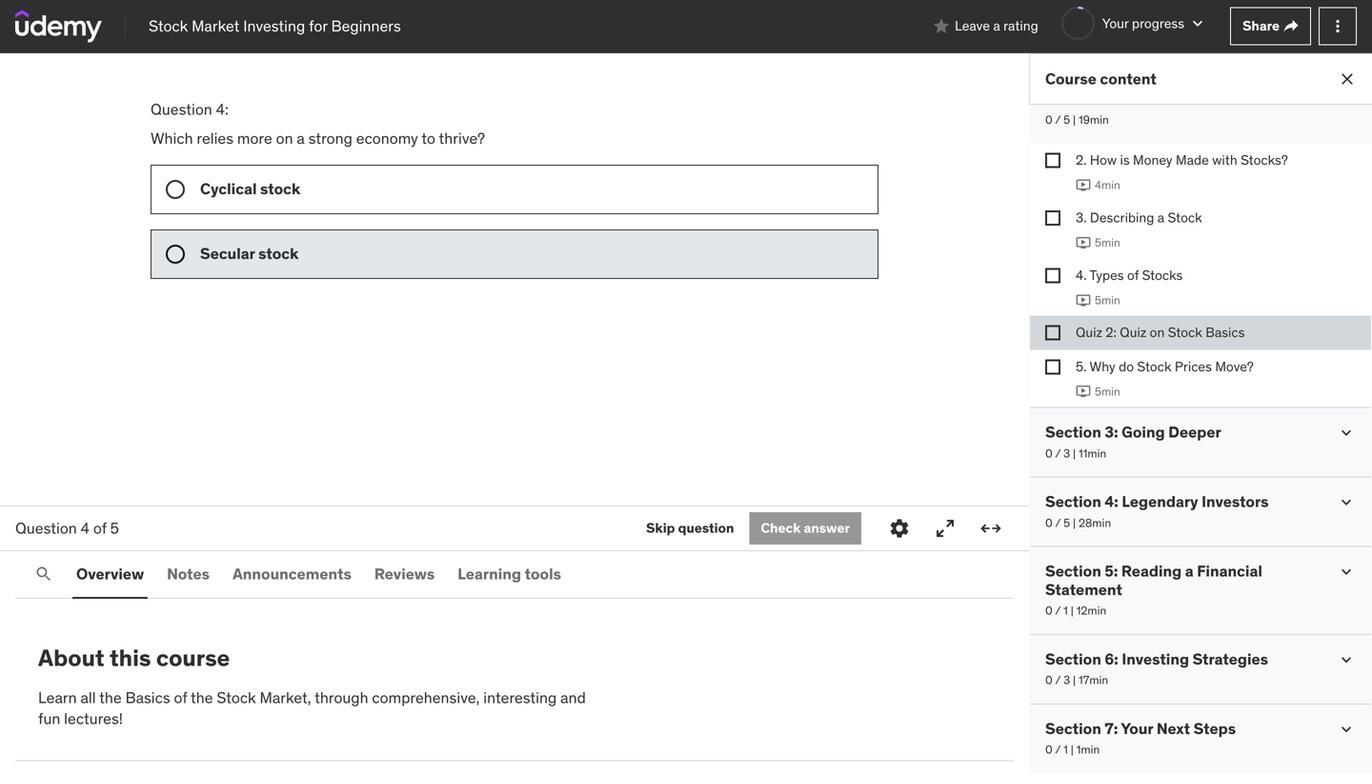 Task type: vqa. For each thing, say whether or not it's contained in the screenshot.
Get
no



Task type: describe. For each thing, give the bounding box(es) containing it.
section 6: investing strategies button
[[1045, 650, 1268, 669]]

5min for why
[[1095, 384, 1120, 399]]

4: for section
[[1105, 492, 1118, 512]]

small image for section 6: investing strategies
[[1337, 651, 1356, 670]]

is
[[1120, 151, 1130, 169]]

course content
[[1045, 69, 1157, 89]]

course
[[156, 644, 230, 673]]

11min
[[1079, 446, 1106, 461]]

actions image
[[1328, 17, 1347, 36]]

5min for types
[[1095, 293, 1120, 308]]

types
[[1090, 267, 1124, 284]]

all
[[80, 688, 96, 708]]

share button
[[1230, 7, 1311, 45]]

learning tools button
[[454, 552, 565, 597]]

more
[[237, 129, 272, 148]]

deeper
[[1168, 423, 1221, 442]]

section 2: stock basics button
[[1045, 89, 1215, 109]]

stocks?
[[1241, 151, 1288, 169]]

section 4: legendary investors 0 / 5 | 28min
[[1045, 492, 1269, 531]]

1 quiz from the left
[[1076, 324, 1102, 341]]

question
[[678, 520, 734, 537]]

steps
[[1194, 719, 1236, 739]]

skip question button
[[646, 513, 734, 545]]

a inside button
[[993, 17, 1000, 34]]

economy
[[356, 129, 418, 148]]

check
[[761, 520, 801, 537]]

announcements button
[[229, 552, 355, 597]]

move?
[[1215, 358, 1254, 375]]

investing for for
[[243, 16, 305, 36]]

which
[[151, 129, 193, 148]]

fullscreen image
[[934, 517, 957, 540]]

cyclical
[[200, 179, 257, 198]]

how
[[1090, 151, 1117, 169]]

1 inside "section 7: your next steps 0 / 1 | 1min"
[[1063, 743, 1068, 757]]

why
[[1090, 358, 1115, 375]]

/ for section 3: going deeper
[[1055, 446, 1061, 461]]

do
[[1119, 358, 1134, 375]]

for
[[309, 16, 328, 36]]

xsmall image for 3. describing a stock
[[1045, 210, 1060, 226]]

1 the from the left
[[99, 688, 122, 708]]

strategies
[[1193, 650, 1268, 669]]

about
[[38, 644, 104, 673]]

expanded view image
[[979, 517, 1002, 540]]

| for section 3: going deeper
[[1073, 446, 1076, 461]]

| for section 6: investing strategies
[[1073, 673, 1076, 688]]

market,
[[260, 688, 311, 708]]

/ inside "section 7: your next steps 0 / 1 | 1min"
[[1055, 743, 1061, 757]]

3. describing a stock
[[1076, 209, 1202, 226]]

0 for section 6: investing strategies
[[1045, 673, 1053, 688]]

section 3: going deeper 0 / 3 | 11min
[[1045, 423, 1221, 461]]

relies
[[197, 129, 233, 148]]

small image for section 2: stock basics
[[1337, 90, 1356, 109]]

section for section 7: your next steps
[[1045, 719, 1101, 739]]

3.
[[1076, 209, 1087, 226]]

section 7: your next steps button
[[1045, 719, 1236, 739]]

progress
[[1132, 15, 1184, 32]]

skip
[[646, 520, 675, 537]]

announcements
[[233, 564, 352, 584]]

course
[[1045, 69, 1097, 89]]

on inside sidebar element
[[1150, 324, 1165, 341]]

to
[[422, 129, 435, 148]]

19min
[[1079, 113, 1109, 127]]

stock inside learn all the basics of the stock market, through comprehensive, interesting and fun lectures!
[[217, 688, 256, 708]]

market
[[192, 16, 240, 36]]

udemy image
[[15, 10, 102, 42]]

stock market investing for beginners link
[[149, 16, 401, 37]]

beginners
[[331, 16, 401, 36]]

small image for section 3: going deeper
[[1337, 424, 1356, 443]]

section for section 4: legendary investors
[[1045, 492, 1101, 512]]

reading
[[1121, 562, 1182, 581]]

secular stock
[[200, 244, 299, 263]]

2 the from the left
[[191, 688, 213, 708]]

overview button
[[72, 552, 148, 597]]

on inside question 4: which relies more on a strong economy to thrive?
[[276, 129, 293, 148]]

5:
[[1105, 562, 1118, 581]]

your progress button
[[1061, 7, 1207, 40]]

comprehensive,
[[372, 688, 480, 708]]

xsmall image for 4. types of stocks
[[1045, 268, 1060, 283]]

section for section 3: going deeper
[[1045, 423, 1101, 442]]

4.
[[1076, 267, 1087, 284]]

secular
[[200, 244, 255, 263]]

strong
[[308, 129, 352, 148]]

stock down the 2. how is money made with stocks?
[[1168, 209, 1202, 226]]

stock up the prices
[[1168, 324, 1202, 341]]

investing for strategies
[[1122, 650, 1189, 669]]

learn
[[38, 688, 77, 708]]

financial
[[1197, 562, 1262, 581]]

legendary
[[1122, 492, 1198, 512]]

section 5: reading a financial statement button
[[1045, 562, 1322, 600]]

your inside dropdown button
[[1102, 15, 1129, 32]]

/ for section 2: stock basics
[[1055, 113, 1061, 127]]

learning tools
[[458, 564, 561, 584]]

/ inside "section 5: reading a financial statement 0 / 1 | 12min"
[[1055, 604, 1061, 618]]

question 4 of 5
[[15, 519, 119, 538]]

question 4: which relies more on a strong economy to thrive?
[[151, 100, 485, 148]]

going
[[1122, 423, 1165, 442]]

describing
[[1090, 209, 1154, 226]]

overview
[[76, 564, 144, 584]]

close course content sidebar image
[[1338, 70, 1357, 89]]

about this course
[[38, 644, 230, 673]]

learning
[[458, 564, 521, 584]]

| for section 2: stock basics
[[1073, 113, 1076, 127]]

section 4: legendary investors button
[[1045, 492, 1269, 512]]

fun
[[38, 710, 60, 729]]

quiz 2: quiz on stock basics
[[1076, 324, 1245, 341]]



Task type: locate. For each thing, give the bounding box(es) containing it.
1 / from the top
[[1055, 113, 1061, 127]]

2 vertical spatial of
[[174, 688, 187, 708]]

question left 4 at the left of page
[[15, 519, 77, 538]]

0 vertical spatial of
[[1127, 267, 1139, 284]]

0 vertical spatial stock
[[260, 179, 300, 198]]

2 vertical spatial 5min
[[1095, 384, 1120, 399]]

with
[[1212, 151, 1237, 169]]

2: for quiz
[[1106, 324, 1117, 341]]

2.
[[1076, 151, 1087, 169]]

your
[[1102, 15, 1129, 32], [1121, 719, 1153, 739]]

stock
[[149, 16, 188, 36], [1122, 89, 1164, 109], [1168, 209, 1202, 226], [1168, 324, 1202, 341], [1137, 358, 1171, 375], [217, 688, 256, 708]]

money
[[1133, 151, 1173, 169]]

xsmall image for 2. how is money made with stocks?
[[1045, 153, 1060, 168]]

0 down statement
[[1045, 604, 1053, 618]]

2:
[[1105, 89, 1118, 109], [1106, 324, 1117, 341]]

stock right secular
[[258, 244, 299, 263]]

1min
[[1076, 743, 1100, 757]]

sidebar element
[[1029, 5, 1372, 775]]

basics for section 2: stock basics 0 / 5 | 19min
[[1167, 89, 1215, 109]]

5
[[1063, 113, 1070, 127], [1063, 516, 1070, 531], [110, 519, 119, 538]]

0 left 1min
[[1045, 743, 1053, 757]]

of for types
[[1127, 267, 1139, 284]]

0 vertical spatial your
[[1102, 15, 1129, 32]]

xsmall image for 5. why do stock prices move?
[[1045, 359, 1060, 375]]

learn all the basics of the stock market, through comprehensive, interesting and fun lectures!
[[38, 688, 586, 729]]

play why do stock prices move? image
[[1076, 384, 1091, 399]]

/ for section 6: investing strategies
[[1055, 673, 1061, 688]]

2: for section
[[1105, 89, 1118, 109]]

basics
[[1167, 89, 1215, 109], [1206, 324, 1245, 341], [125, 688, 170, 708]]

2: down course content
[[1105, 89, 1118, 109]]

/ left 19min
[[1055, 113, 1061, 127]]

small image inside leave a rating button
[[932, 17, 951, 36]]

5 0 from the top
[[1045, 673, 1053, 688]]

6 section from the top
[[1045, 719, 1101, 739]]

1 vertical spatial investing
[[1122, 650, 1189, 669]]

investing right 6:
[[1122, 650, 1189, 669]]

and
[[560, 688, 586, 708]]

1 vertical spatial basics
[[1206, 324, 1245, 341]]

1 vertical spatial of
[[93, 519, 107, 538]]

basics inside section 2: stock basics 0 / 5 | 19min
[[1167, 89, 1215, 109]]

xsmall image inside share button
[[1283, 19, 1299, 34]]

5min right play types of stocks 'icon'
[[1095, 293, 1120, 308]]

1 horizontal spatial question
[[151, 100, 212, 119]]

0 for section 2: stock basics
[[1045, 113, 1053, 127]]

through
[[315, 688, 368, 708]]

quiz
[[1076, 324, 1102, 341], [1120, 324, 1146, 341]]

lectures!
[[64, 710, 123, 729]]

xsmall image left 3.
[[1045, 210, 1060, 226]]

0 left 11min
[[1045, 446, 1053, 461]]

question
[[151, 100, 212, 119], [15, 519, 77, 538]]

section
[[1045, 89, 1101, 109], [1045, 423, 1101, 442], [1045, 492, 1101, 512], [1045, 562, 1101, 581], [1045, 650, 1101, 669], [1045, 719, 1101, 739]]

5 for section 2: stock basics
[[1063, 113, 1070, 127]]

/ left 11min
[[1055, 446, 1061, 461]]

1 5min from the top
[[1095, 235, 1120, 250]]

5.
[[1076, 358, 1087, 375]]

your left progress
[[1102, 15, 1129, 32]]

stock left market
[[149, 16, 188, 36]]

statement
[[1045, 580, 1122, 600]]

settings image
[[888, 517, 911, 540]]

of inside sidebar element
[[1127, 267, 1139, 284]]

0 vertical spatial 1
[[1063, 604, 1068, 618]]

2 5min from the top
[[1095, 293, 1120, 308]]

2 3 from the top
[[1063, 673, 1070, 688]]

3 section from the top
[[1045, 492, 1101, 512]]

0 inside section 2: stock basics 0 / 5 | 19min
[[1045, 113, 1053, 127]]

3 0 from the top
[[1045, 516, 1053, 531]]

xsmall image right "share"
[[1283, 19, 1299, 34]]

1 horizontal spatial the
[[191, 688, 213, 708]]

5 left 19min
[[1063, 113, 1070, 127]]

notes button
[[163, 552, 213, 597]]

reviews
[[374, 564, 435, 584]]

4 / from the top
[[1055, 604, 1061, 618]]

0 left 28min
[[1045, 516, 1053, 531]]

2: inside section 2: stock basics 0 / 5 | 19min
[[1105, 89, 1118, 109]]

4: for question
[[216, 100, 229, 119]]

0 inside "section 7: your next steps 0 / 1 | 1min"
[[1045, 743, 1053, 757]]

section for section 2: stock basics
[[1045, 89, 1101, 109]]

xsmall image
[[1045, 326, 1060, 341]]

stocks
[[1142, 267, 1183, 284]]

2 1 from the top
[[1063, 743, 1068, 757]]

stock right cyclical
[[260, 179, 300, 198]]

1 vertical spatial question
[[15, 519, 77, 538]]

0 left 17min
[[1045, 673, 1053, 688]]

on right more
[[276, 129, 293, 148]]

0 inside section 3: going deeper 0 / 3 | 11min
[[1045, 446, 1053, 461]]

play types of stocks image
[[1076, 293, 1091, 308]]

on up 5. why do stock prices move?
[[1150, 324, 1165, 341]]

| inside section 2: stock basics 0 / 5 | 19min
[[1073, 113, 1076, 127]]

/ left 17min
[[1055, 673, 1061, 688]]

/ down statement
[[1055, 604, 1061, 618]]

1 3 from the top
[[1063, 446, 1070, 461]]

1 section from the top
[[1045, 89, 1101, 109]]

section for section 5: reading a financial statement
[[1045, 562, 1101, 581]]

a right reading
[[1185, 562, 1194, 581]]

| for section 4: legendary investors
[[1073, 516, 1076, 531]]

1 vertical spatial 5min
[[1095, 293, 1120, 308]]

reviews button
[[371, 552, 439, 597]]

0 vertical spatial question
[[151, 100, 212, 119]]

small image for section 5: reading a financial statement
[[1337, 563, 1356, 582]]

of right 4 at the left of page
[[93, 519, 107, 538]]

6:
[[1105, 650, 1118, 669]]

/ left 1min
[[1055, 743, 1061, 757]]

quiz down play types of stocks 'icon'
[[1076, 324, 1102, 341]]

investing inside section 6: investing strategies 0 / 3 | 17min
[[1122, 650, 1189, 669]]

on
[[276, 129, 293, 148], [1150, 324, 1165, 341]]

4. types of stocks
[[1076, 267, 1183, 284]]

basics down about this course
[[125, 688, 170, 708]]

4: up 28min
[[1105, 492, 1118, 512]]

4: inside question 4: which relies more on a strong economy to thrive?
[[216, 100, 229, 119]]

section up 28min
[[1045, 492, 1101, 512]]

of right types
[[1127, 267, 1139, 284]]

3 5min from the top
[[1095, 384, 1120, 399]]

rating
[[1003, 17, 1038, 34]]

section inside section 4: legendary investors 0 / 5 | 28min
[[1045, 492, 1101, 512]]

0 horizontal spatial of
[[93, 519, 107, 538]]

basics for learn all the basics of the stock market, through comprehensive, interesting and fun lectures!
[[125, 688, 170, 708]]

2 vertical spatial basics
[[125, 688, 170, 708]]

5min for describing
[[1095, 235, 1120, 250]]

0 left 19min
[[1045, 113, 1053, 127]]

basics up move?
[[1206, 324, 1245, 341]]

question for question 4: which relies more on a strong economy to thrive?
[[151, 100, 212, 119]]

investing
[[243, 16, 305, 36], [1122, 650, 1189, 669]]

1 left 1min
[[1063, 743, 1068, 757]]

1 vertical spatial on
[[1150, 324, 1165, 341]]

small image
[[1188, 14, 1207, 33], [1337, 424, 1356, 443], [1337, 493, 1356, 512], [1337, 720, 1356, 739]]

investing left for
[[243, 16, 305, 36]]

section 3: going deeper button
[[1045, 423, 1221, 442]]

1 0 from the top
[[1045, 113, 1053, 127]]

| left 1min
[[1071, 743, 1074, 757]]

this
[[110, 644, 151, 673]]

2: up the why
[[1106, 324, 1117, 341]]

check answer
[[761, 520, 850, 537]]

section inside "section 7: your next steps 0 / 1 | 1min"
[[1045, 719, 1101, 739]]

1 vertical spatial 3
[[1063, 673, 1070, 688]]

1 horizontal spatial quiz
[[1120, 324, 1146, 341]]

| left 11min
[[1073, 446, 1076, 461]]

section down course
[[1045, 89, 1101, 109]]

share
[[1243, 17, 1280, 34]]

section up 11min
[[1045, 423, 1101, 442]]

section inside section 3: going deeper 0 / 3 | 11min
[[1045, 423, 1101, 442]]

of inside learn all the basics of the stock market, through comprehensive, interesting and fun lectures!
[[174, 688, 187, 708]]

the right the all
[[99, 688, 122, 708]]

a left rating
[[993, 17, 1000, 34]]

quiz up do
[[1120, 324, 1146, 341]]

| inside section 4: legendary investors 0 / 5 | 28min
[[1073, 516, 1076, 531]]

a inside question 4: which relies more on a strong economy to thrive?
[[297, 129, 305, 148]]

3 inside section 3: going deeper 0 / 3 | 11min
[[1063, 446, 1070, 461]]

| left 28min
[[1073, 516, 1076, 531]]

| left 17min
[[1073, 673, 1076, 688]]

| left 19min
[[1073, 113, 1076, 127]]

| inside section 6: investing strategies 0 / 3 | 17min
[[1073, 673, 1076, 688]]

1 horizontal spatial on
[[1150, 324, 1165, 341]]

section 6: investing strategies 0 / 3 | 17min
[[1045, 650, 1268, 688]]

0 vertical spatial 5min
[[1095, 235, 1120, 250]]

3 for section 3: going deeper
[[1063, 446, 1070, 461]]

/ inside section 2: stock basics 0 / 5 | 19min
[[1055, 113, 1061, 127]]

6 / from the top
[[1055, 743, 1061, 757]]

stock for cyclical stock
[[260, 179, 300, 198]]

4: up relies
[[216, 100, 229, 119]]

| inside "section 5: reading a financial statement 0 / 1 | 12min"
[[1071, 604, 1074, 618]]

/
[[1055, 113, 1061, 127], [1055, 446, 1061, 461], [1055, 516, 1061, 531], [1055, 604, 1061, 618], [1055, 673, 1061, 688], [1055, 743, 1061, 757]]

0 vertical spatial on
[[276, 129, 293, 148]]

basics up "made"
[[1167, 89, 1215, 109]]

stock inside stock market investing for beginners link
[[149, 16, 188, 36]]

5 inside section 4: legendary investors 0 / 5 | 28min
[[1063, 516, 1070, 531]]

0 vertical spatial 3
[[1063, 446, 1070, 461]]

4 0 from the top
[[1045, 604, 1053, 618]]

cyclical stock
[[200, 179, 300, 198]]

5 section from the top
[[1045, 650, 1101, 669]]

3 inside section 6: investing strategies 0 / 3 | 17min
[[1063, 673, 1070, 688]]

0 inside section 4: legendary investors 0 / 5 | 28min
[[1045, 516, 1053, 531]]

7:
[[1105, 719, 1118, 739]]

check answer button
[[749, 513, 861, 545]]

0 horizontal spatial on
[[276, 129, 293, 148]]

stock down content
[[1122, 89, 1164, 109]]

search image
[[34, 565, 53, 584]]

1 vertical spatial your
[[1121, 719, 1153, 739]]

section 5: reading a financial statement 0 / 1 | 12min
[[1045, 562, 1262, 618]]

stock right do
[[1137, 358, 1171, 375]]

0 horizontal spatial quiz
[[1076, 324, 1102, 341]]

5 for section 4: legendary investors
[[1063, 516, 1070, 531]]

17min
[[1079, 673, 1108, 688]]

section left 5:
[[1045, 562, 1101, 581]]

1 horizontal spatial 4:
[[1105, 492, 1118, 512]]

leave
[[955, 17, 990, 34]]

0 horizontal spatial investing
[[243, 16, 305, 36]]

section up 1min
[[1045, 719, 1101, 739]]

the down 'course'
[[191, 688, 213, 708]]

a
[[993, 17, 1000, 34], [297, 129, 305, 148], [1157, 209, 1165, 226], [1185, 562, 1194, 581]]

5 / from the top
[[1055, 673, 1061, 688]]

investors
[[1202, 492, 1269, 512]]

0 inside "section 5: reading a financial statement 0 / 1 | 12min"
[[1045, 604, 1053, 618]]

4 section from the top
[[1045, 562, 1101, 581]]

| inside section 3: going deeper 0 / 3 | 11min
[[1073, 446, 1076, 461]]

1 horizontal spatial investing
[[1122, 650, 1189, 669]]

a inside "section 5: reading a financial statement 0 / 1 | 12min"
[[1185, 562, 1194, 581]]

0 vertical spatial investing
[[243, 16, 305, 36]]

3
[[1063, 446, 1070, 461], [1063, 673, 1070, 688]]

0 vertical spatial 2:
[[1105, 89, 1118, 109]]

section up 17min
[[1045, 650, 1101, 669]]

0 for section 4: legendary investors
[[1045, 516, 1053, 531]]

your inside "section 7: your next steps 0 / 1 | 1min"
[[1121, 719, 1153, 739]]

4: inside section 4: legendary investors 0 / 5 | 28min
[[1105, 492, 1118, 512]]

xsmall image left 4.
[[1045, 268, 1060, 283]]

play describing a stock image
[[1076, 235, 1091, 250]]

prices
[[1175, 358, 1212, 375]]

5min right "play describing a stock" icon
[[1095, 235, 1120, 250]]

0 vertical spatial 4:
[[216, 100, 229, 119]]

3 / from the top
[[1055, 516, 1061, 531]]

1 vertical spatial stock
[[258, 244, 299, 263]]

play how is money made with stocks? image
[[1076, 178, 1091, 193]]

0 inside section 6: investing strategies 0 / 3 | 17min
[[1045, 673, 1053, 688]]

tools
[[525, 564, 561, 584]]

/ inside section 4: legendary investors 0 / 5 | 28min
[[1055, 516, 1061, 531]]

2 quiz from the left
[[1120, 324, 1146, 341]]

a right the describing
[[1157, 209, 1165, 226]]

your progress
[[1102, 15, 1184, 32]]

3 left 17min
[[1063, 673, 1070, 688]]

1
[[1063, 604, 1068, 618], [1063, 743, 1068, 757]]

section 7: your next steps 0 / 1 | 1min
[[1045, 719, 1236, 757]]

12min
[[1076, 604, 1106, 618]]

6 0 from the top
[[1045, 743, 1053, 757]]

2 section from the top
[[1045, 423, 1101, 442]]

basics inside learn all the basics of the stock market, through comprehensive, interesting and fun lectures!
[[125, 688, 170, 708]]

2 / from the top
[[1055, 446, 1061, 461]]

1 vertical spatial 1
[[1063, 743, 1068, 757]]

section inside section 6: investing strategies 0 / 3 | 17min
[[1045, 650, 1101, 669]]

a left strong
[[297, 129, 305, 148]]

28min
[[1079, 516, 1111, 531]]

2 0 from the top
[[1045, 446, 1053, 461]]

1 inside "section 5: reading a financial statement 0 / 1 | 12min"
[[1063, 604, 1068, 618]]

question inside question 4: which relies more on a strong economy to thrive?
[[151, 100, 212, 119]]

2 horizontal spatial of
[[1127, 267, 1139, 284]]

stock
[[260, 179, 300, 198], [258, 244, 299, 263]]

5 right 4 at the left of page
[[110, 519, 119, 538]]

content
[[1100, 69, 1157, 89]]

section inside section 2: stock basics 0 / 5 | 19min
[[1045, 89, 1101, 109]]

stock market investing for beginners
[[149, 16, 401, 36]]

stock left market,
[[217, 688, 256, 708]]

skip question
[[646, 520, 734, 537]]

small image for section 4: legendary investors
[[1337, 493, 1356, 512]]

2. how is money made with stocks?
[[1076, 151, 1288, 169]]

notes
[[167, 564, 210, 584]]

/ inside section 6: investing strategies 0 / 3 | 17min
[[1055, 673, 1061, 688]]

small image
[[932, 17, 951, 36], [1337, 90, 1356, 109], [1337, 563, 1356, 582], [1337, 651, 1356, 670]]

/ for section 4: legendary investors
[[1055, 516, 1061, 531]]

5 left 28min
[[1063, 516, 1070, 531]]

of down 'course'
[[174, 688, 187, 708]]

question for question 4 of 5
[[15, 519, 77, 538]]

small image inside "your progress" dropdown button
[[1188, 14, 1207, 33]]

of
[[1127, 267, 1139, 284], [93, 519, 107, 538], [174, 688, 187, 708]]

0 horizontal spatial the
[[99, 688, 122, 708]]

1 vertical spatial 4:
[[1105, 492, 1118, 512]]

3 for section 6: investing strategies
[[1063, 673, 1070, 688]]

| left the 12min in the bottom right of the page
[[1071, 604, 1074, 618]]

which relies more on a strong economy to thrive? group
[[151, 165, 878, 279]]

small image for section 7: your next steps
[[1337, 720, 1356, 739]]

interesting
[[483, 688, 557, 708]]

5 inside section 2: stock basics 0 / 5 | 19min
[[1063, 113, 1070, 127]]

4
[[81, 519, 90, 538]]

0 horizontal spatial 4:
[[216, 100, 229, 119]]

question up which
[[151, 100, 212, 119]]

stock for secular stock
[[258, 244, 299, 263]]

| inside "section 7: your next steps 0 / 1 | 1min"
[[1071, 743, 1074, 757]]

5min right play why do stock prices move? icon
[[1095, 384, 1120, 399]]

xsmall image left '2.'
[[1045, 153, 1060, 168]]

/ left 28min
[[1055, 516, 1061, 531]]

section for section 6: investing strategies
[[1045, 650, 1101, 669]]

0 vertical spatial basics
[[1167, 89, 1215, 109]]

xsmall image
[[1283, 19, 1299, 34], [1045, 153, 1060, 168], [1045, 210, 1060, 226], [1045, 268, 1060, 283], [1045, 359, 1060, 375]]

3 left 11min
[[1063, 446, 1070, 461]]

xsmall image left 5.
[[1045, 359, 1060, 375]]

4:
[[216, 100, 229, 119], [1105, 492, 1118, 512]]

1 vertical spatial 2:
[[1106, 324, 1117, 341]]

1 horizontal spatial of
[[174, 688, 187, 708]]

of for 4
[[93, 519, 107, 538]]

answer
[[804, 520, 850, 537]]

3:
[[1105, 423, 1118, 442]]

1 1 from the top
[[1063, 604, 1068, 618]]

your right 7:
[[1121, 719, 1153, 739]]

0 for section 3: going deeper
[[1045, 446, 1053, 461]]

1 left the 12min in the bottom right of the page
[[1063, 604, 1068, 618]]

stock inside section 2: stock basics 0 / 5 | 19min
[[1122, 89, 1164, 109]]

/ inside section 3: going deeper 0 / 3 | 11min
[[1055, 446, 1061, 461]]

5. why do stock prices move?
[[1076, 358, 1254, 375]]

0 horizontal spatial question
[[15, 519, 77, 538]]

section inside "section 5: reading a financial statement 0 / 1 | 12min"
[[1045, 562, 1101, 581]]

section 2: stock basics 0 / 5 | 19min
[[1045, 89, 1215, 127]]



